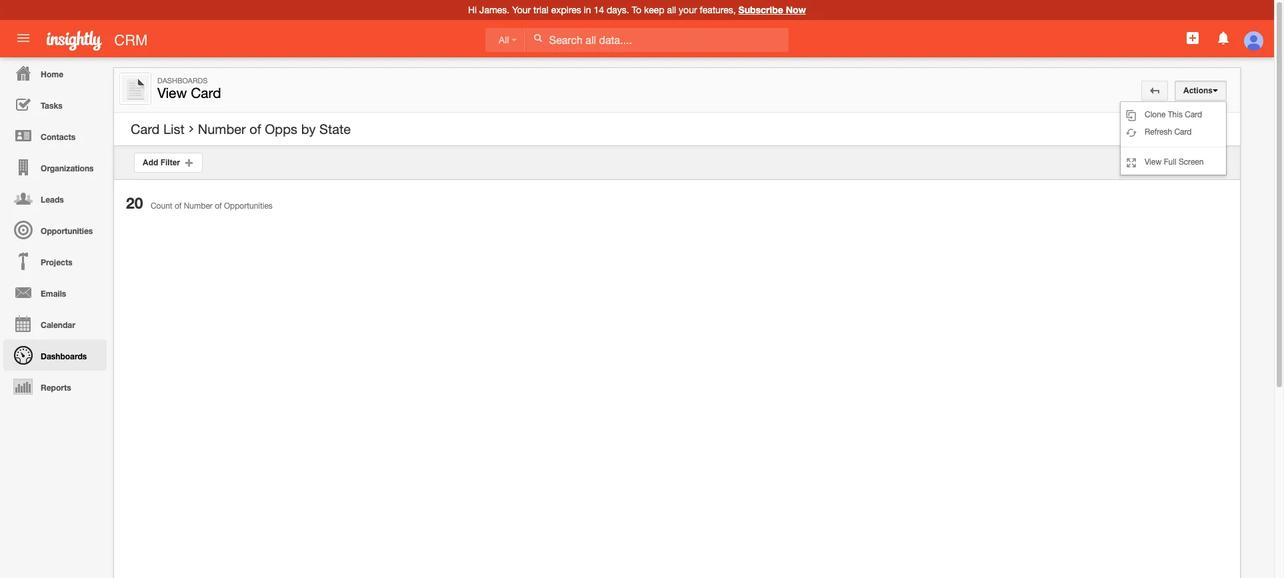 Task type: describe. For each thing, give the bounding box(es) containing it.
add filter link
[[134, 153, 203, 173]]

navigation containing home
[[0, 57, 107, 402]]

subscribe now link
[[739, 4, 807, 15]]

tasks link
[[3, 89, 107, 120]]

0 vertical spatial opportunities
[[224, 201, 273, 211]]

view inside dashboards view card
[[157, 85, 187, 101]]

reports
[[41, 383, 71, 393]]

count
[[151, 201, 173, 211]]

full
[[1165, 157, 1177, 167]]

by
[[301, 121, 316, 137]]

your
[[512, 5, 531, 15]]

hi james. your trial expires in 14 days. to keep all your features, subscribe now
[[468, 4, 807, 15]]

tasks
[[41, 101, 63, 111]]

all
[[667, 5, 677, 15]]

dashboards for dashboards view card
[[157, 77, 208, 85]]

leads link
[[3, 183, 107, 214]]

your
[[679, 5, 698, 15]]

opps
[[265, 121, 298, 137]]

now
[[786, 4, 807, 15]]

1 vertical spatial number
[[184, 201, 213, 211]]

1 vertical spatial view
[[1145, 157, 1162, 167]]

hi
[[468, 5, 477, 15]]

list
[[163, 121, 185, 137]]

this
[[1169, 110, 1183, 119]]

calendar link
[[3, 308, 107, 340]]

1 horizontal spatial of
[[215, 201, 222, 211]]

all
[[499, 35, 509, 45]]

screen
[[1179, 157, 1204, 167]]

in
[[584, 5, 592, 15]]

0 horizontal spatial opportunities
[[41, 226, 93, 236]]

emails
[[41, 289, 66, 299]]

contacts
[[41, 132, 75, 142]]

add filter
[[143, 158, 185, 167]]

projects
[[41, 258, 72, 268]]

opportunities link
[[3, 214, 107, 246]]

count of number of opportunities
[[151, 201, 273, 211]]

card list link
[[131, 121, 185, 137]]

14
[[594, 5, 604, 15]]

subscribe
[[739, 4, 784, 15]]

of for count
[[175, 201, 182, 211]]

projects link
[[3, 246, 107, 277]]

refresh
[[1145, 127, 1173, 137]]

dashboards link
[[3, 340, 107, 371]]

organizations link
[[3, 151, 107, 183]]

crm
[[114, 32, 148, 49]]

plus image
[[185, 158, 194, 167]]

actions
[[1184, 86, 1214, 95]]

expires
[[552, 5, 582, 15]]

refresh card button
[[1121, 123, 1227, 141]]

0 vertical spatial number
[[198, 121, 246, 137]]

Search all data.... text field
[[526, 28, 789, 52]]



Task type: locate. For each thing, give the bounding box(es) containing it.
card image
[[122, 75, 149, 102]]

1 horizontal spatial opportunities
[[224, 201, 273, 211]]

home link
[[3, 57, 107, 89]]

view full screen
[[1145, 157, 1204, 167]]

0 vertical spatial dashboards
[[157, 77, 208, 85]]

1 horizontal spatial view
[[1145, 157, 1162, 167]]

card inside dashboards view card
[[191, 85, 221, 101]]

to
[[632, 5, 642, 15]]

calendar
[[41, 320, 75, 330]]

opportunities
[[224, 201, 273, 211], [41, 226, 93, 236]]

dashboards for dashboards
[[41, 352, 87, 362]]

view left full
[[1145, 157, 1162, 167]]

emails link
[[3, 277, 107, 308]]

card
[[191, 85, 221, 101], [1186, 110, 1203, 119], [131, 121, 160, 137], [1175, 127, 1192, 137]]

number of opps by state
[[198, 121, 351, 137]]

1 vertical spatial dashboards
[[41, 352, 87, 362]]

of for number
[[250, 121, 261, 137]]

2 horizontal spatial of
[[250, 121, 261, 137]]

dashboards view card
[[157, 77, 221, 101]]

home
[[41, 69, 63, 79]]

days.
[[607, 5, 630, 15]]

of
[[250, 121, 261, 137], [175, 201, 182, 211], [215, 201, 222, 211]]

organizations
[[41, 163, 94, 173]]

0 horizontal spatial of
[[175, 201, 182, 211]]

back image
[[1151, 86, 1160, 95]]

contacts link
[[3, 120, 107, 151]]

clone this card button
[[1121, 106, 1227, 123]]

number
[[198, 121, 246, 137], [184, 201, 213, 211]]

white image
[[534, 33, 543, 43]]

all link
[[486, 28, 526, 52]]

view full screen link
[[1121, 153, 1227, 171]]

trial
[[534, 5, 549, 15]]

view up list at the left top of the page
[[157, 85, 187, 101]]

card list
[[131, 121, 185, 137]]

add
[[143, 158, 158, 167]]

filter
[[161, 158, 180, 167]]

view
[[157, 85, 187, 101], [1145, 157, 1162, 167]]

0 horizontal spatial view
[[157, 85, 187, 101]]

card inside button
[[1186, 110, 1203, 119]]

leads
[[41, 195, 64, 205]]

dashboards right card image
[[157, 77, 208, 85]]

dashboards
[[157, 77, 208, 85], [41, 352, 87, 362]]

features,
[[700, 5, 736, 15]]

clone this card
[[1145, 110, 1203, 119]]

20
[[126, 194, 143, 212]]

keep
[[644, 5, 665, 15]]

navigation
[[0, 57, 107, 402]]

actions button
[[1175, 81, 1228, 101]]

dashboards up reports link
[[41, 352, 87, 362]]

state
[[320, 121, 351, 137]]

number right list at the left top of the page
[[198, 121, 246, 137]]

dashboards inside dashboards view card
[[157, 77, 208, 85]]

1 vertical spatial opportunities
[[41, 226, 93, 236]]

refresh card
[[1145, 127, 1192, 137]]

reports link
[[3, 371, 107, 402]]

1 horizontal spatial dashboards
[[157, 77, 208, 85]]

0 horizontal spatial dashboards
[[41, 352, 87, 362]]

number right count at the top of the page
[[184, 201, 213, 211]]

james.
[[480, 5, 510, 15]]

notifications image
[[1216, 30, 1232, 46]]

clone
[[1145, 110, 1166, 119]]

0 vertical spatial view
[[157, 85, 187, 101]]

card inside 'button'
[[1175, 127, 1192, 137]]



Task type: vqa. For each thing, say whether or not it's contained in the screenshot.
sales pipeline funnel $0.00 sum of opportunity value
no



